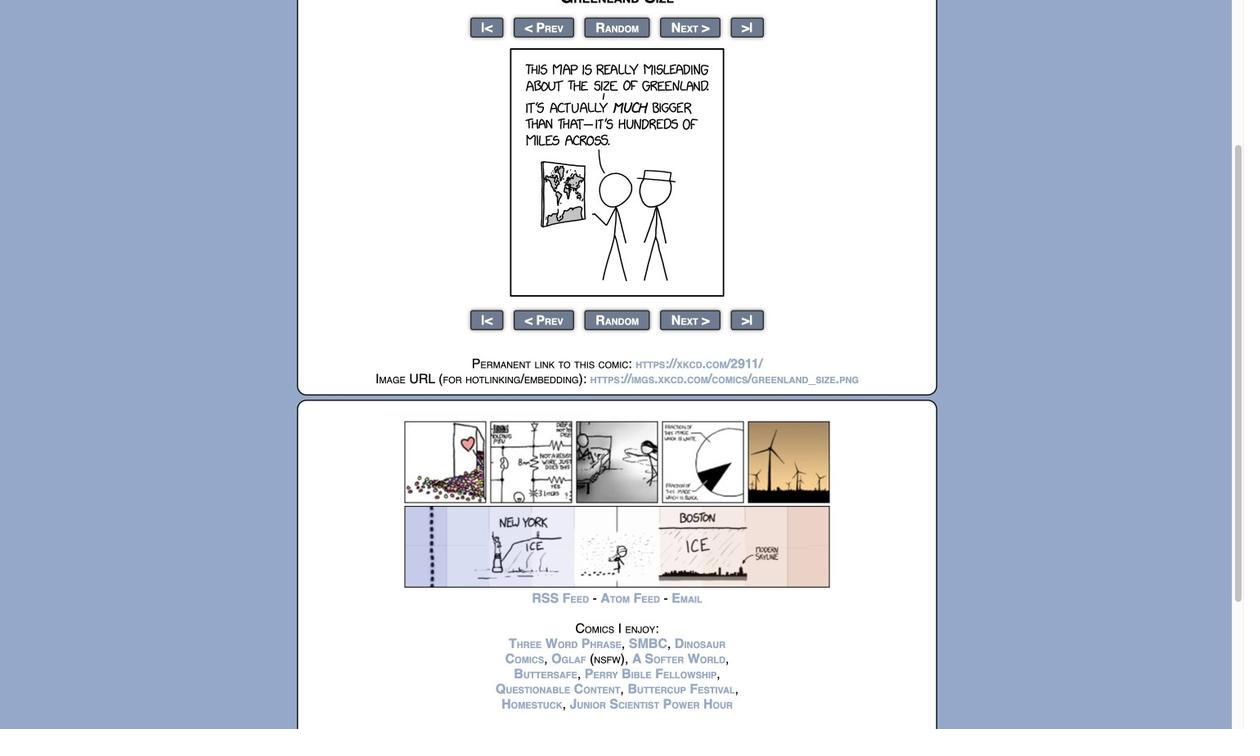 Task type: vqa. For each thing, say whether or not it's contained in the screenshot.
XKCD.COM LOGO at the top of the page
no



Task type: describe. For each thing, give the bounding box(es) containing it.
selected comics image
[[405, 422, 830, 504]]

greenland size image
[[510, 48, 725, 297]]

earth temperature timeline image
[[405, 506, 830, 588]]



